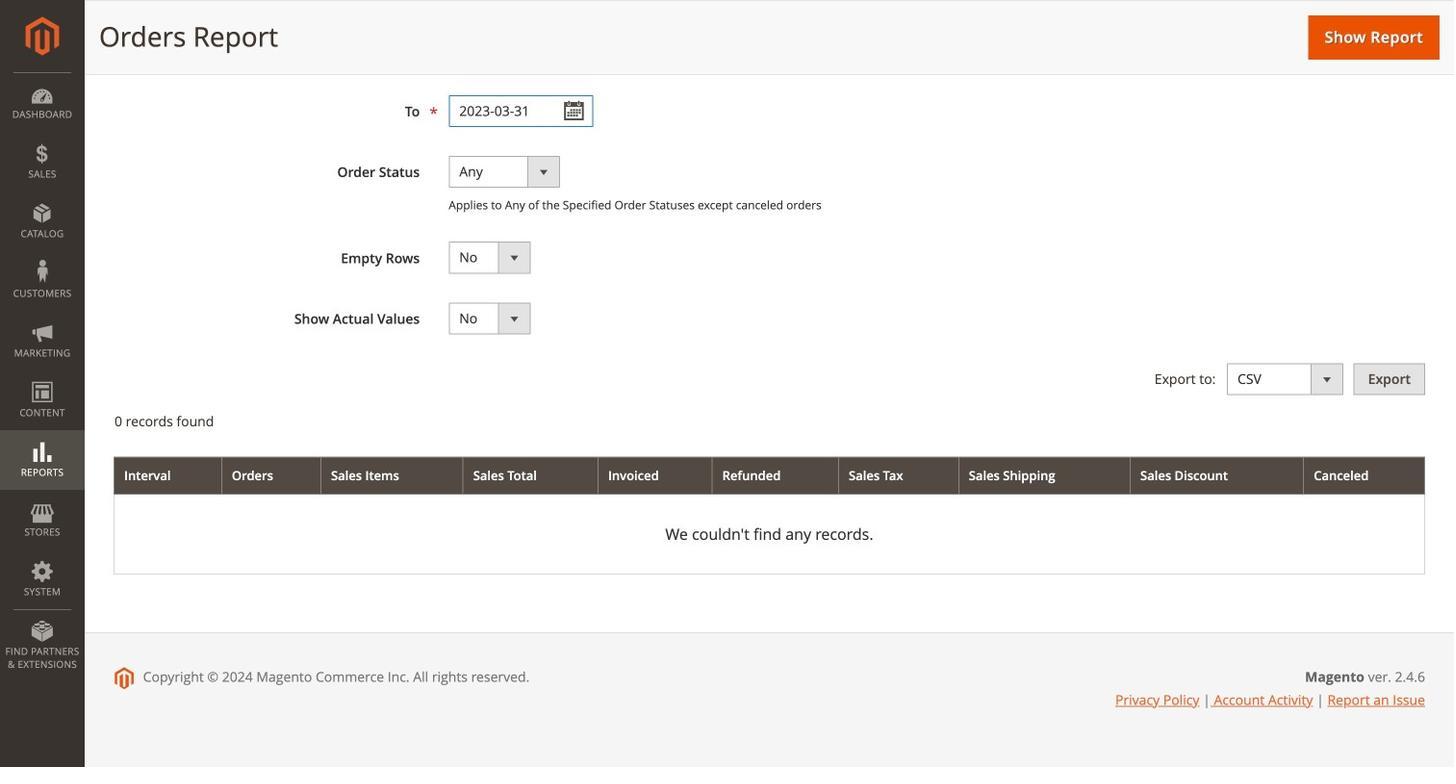 Task type: describe. For each thing, give the bounding box(es) containing it.
magento admin panel image
[[26, 16, 59, 56]]



Task type: vqa. For each thing, say whether or not it's contained in the screenshot.
To text field
no



Task type: locate. For each thing, give the bounding box(es) containing it.
None text field
[[449, 95, 593, 127]]

menu bar
[[0, 72, 85, 681]]

None text field
[[449, 34, 593, 66]]



